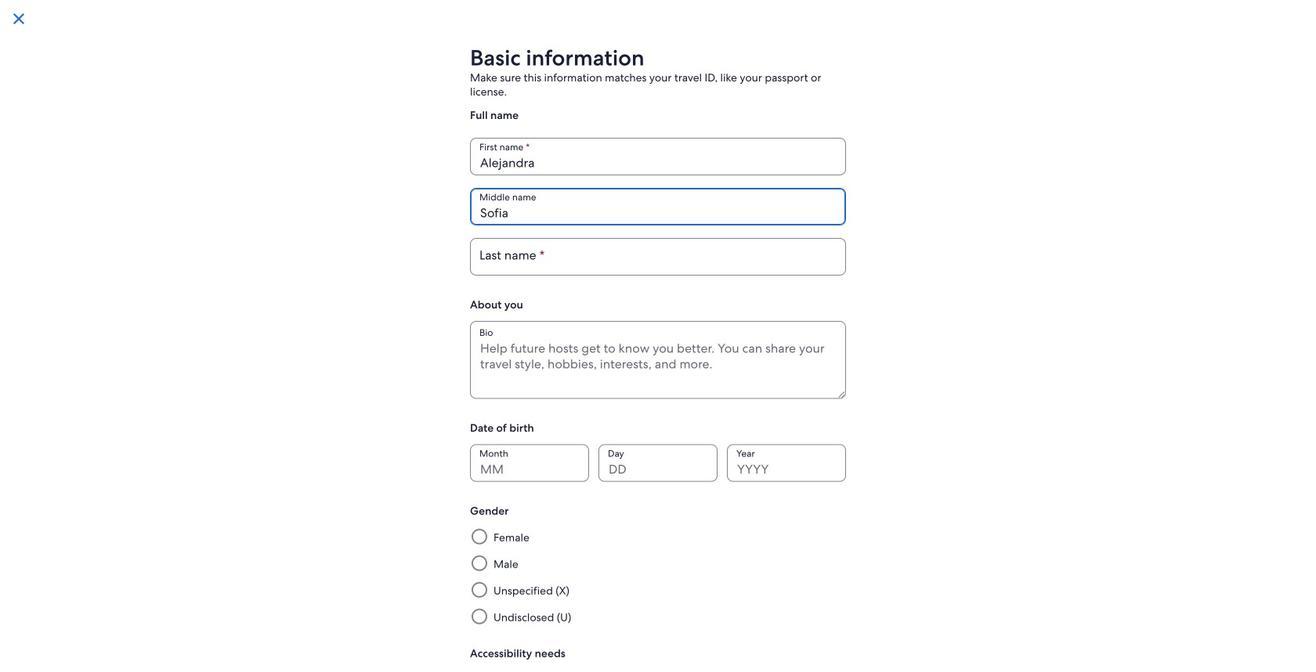 Task type: locate. For each thing, give the bounding box(es) containing it.
dialog
[[0, 0, 1317, 664]]

DD telephone field
[[599, 445, 718, 482]]

None text field
[[470, 138, 846, 176], [470, 188, 846, 226], [470, 138, 846, 176], [470, 188, 846, 226]]

main content
[[464, 13, 1129, 664]]

Help future hosts get to know you better. You can share your travel style, hobbies, interests, and more. text field
[[470, 321, 846, 399]]

None text field
[[470, 238, 846, 276]]



Task type: describe. For each thing, give the bounding box(es) containing it.
MM telephone field
[[470, 445, 589, 482]]

close image
[[9, 9, 28, 28]]

YYYY telephone field
[[727, 445, 846, 482]]



Task type: vqa. For each thing, say whether or not it's contained in the screenshot.
MM telephone field
yes



